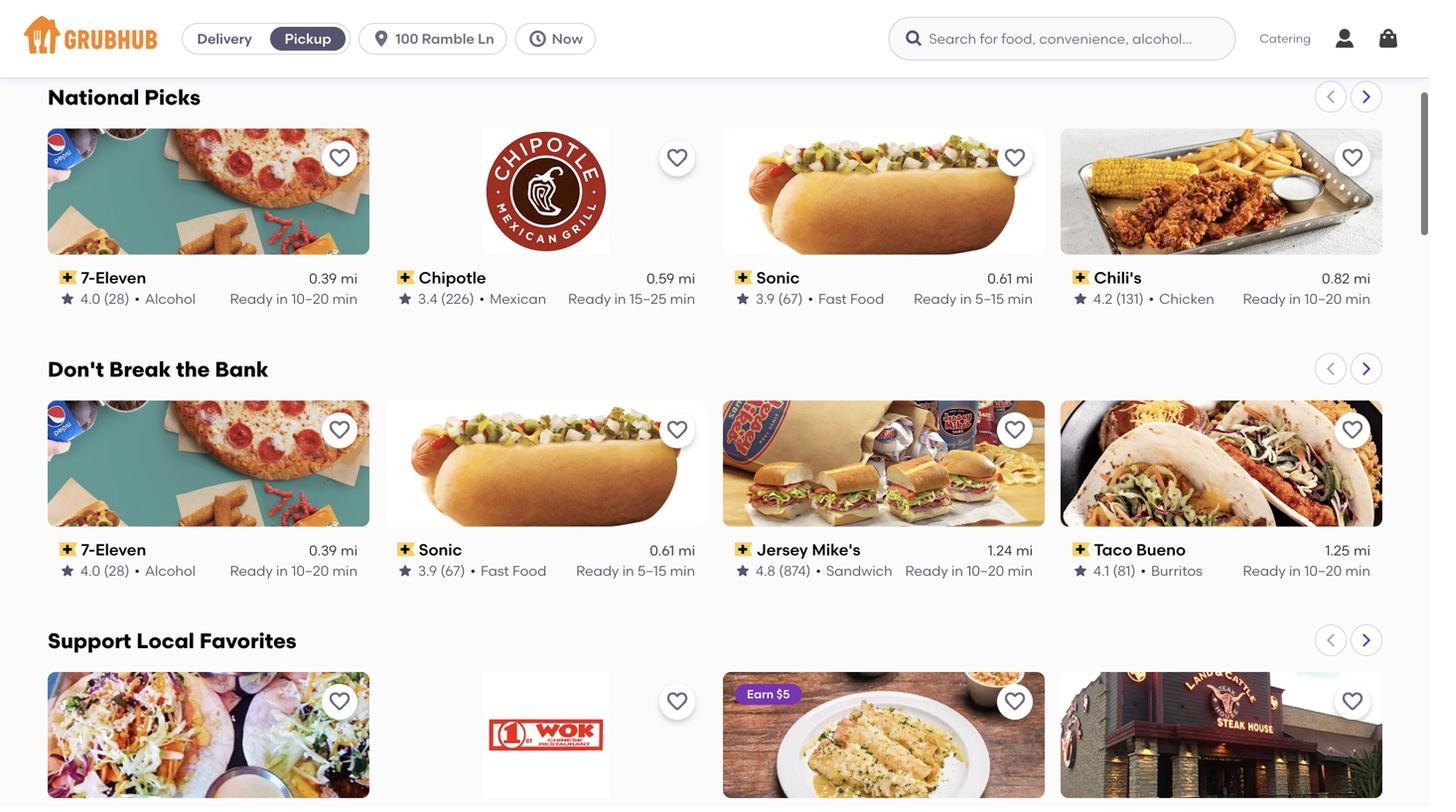 Task type: locate. For each thing, give the bounding box(es) containing it.
mexican right (343)
[[1166, 18, 1222, 35]]

chipotle
[[419, 268, 486, 287]]

eleven up support
[[95, 540, 146, 559]]

0 vertical spatial 7-eleven
[[81, 268, 146, 287]]

0 horizontal spatial sonic logo image
[[385, 401, 707, 527]]

0 vertical spatial sonic
[[756, 268, 800, 287]]

0 horizontal spatial 5–15
[[638, 562, 667, 579]]

subscription pass image left chili's
[[1073, 271, 1090, 285]]

1 horizontal spatial 15–25
[[1305, 18, 1342, 35]]

0.61
[[987, 270, 1012, 287], [650, 542, 675, 559]]

1 vertical spatial (67)
[[440, 562, 465, 579]]

15–25
[[1305, 18, 1342, 35], [629, 290, 667, 307]]

mi for the 7-eleven logo corresponding to picks
[[341, 270, 358, 287]]

4.0 (28) for picks
[[80, 290, 130, 307]]

0 vertical spatial 0.39 mi
[[309, 270, 358, 287]]

fast for subscription pass image related to sonic
[[818, 290, 847, 307]]

eleven for national
[[95, 268, 146, 287]]

(28) up break
[[104, 290, 130, 307]]

0.39 for don't break the bank
[[309, 542, 337, 559]]

catering
[[1260, 31, 1311, 45]]

4.3
[[1093, 18, 1113, 35]]

• chicken
[[1149, 290, 1214, 307]]

1 horizontal spatial 3.9 (67)
[[756, 290, 803, 307]]

subscription pass image right 0.59 mi
[[735, 271, 752, 285]]

mi for break's the 7-eleven logo
[[341, 542, 358, 559]]

4.2
[[1093, 290, 1113, 307]]

(28) left "ln"
[[441, 18, 467, 35]]

1 vertical spatial 0.39 mi
[[309, 542, 358, 559]]

1 vertical spatial 7-eleven
[[81, 540, 146, 559]]

star icon image
[[60, 19, 75, 35], [397, 19, 413, 35], [1073, 19, 1088, 35], [60, 291, 75, 307], [397, 291, 413, 307], [735, 291, 751, 307], [1073, 291, 1088, 307], [60, 563, 75, 579], [397, 563, 413, 579], [735, 563, 751, 579], [1073, 563, 1088, 579]]

• mexican for 3.4 (226)
[[479, 290, 546, 307]]

4.0 (28) up the don't
[[80, 290, 130, 307]]

0 vertical spatial caret left icon image
[[1323, 89, 1339, 105]]

4.0 (28) up support
[[80, 562, 130, 579]]

min
[[332, 18, 358, 35], [670, 18, 695, 35], [1008, 18, 1033, 35], [1345, 18, 1371, 35], [332, 290, 358, 307], [670, 290, 695, 307], [1008, 290, 1033, 307], [1345, 290, 1371, 307], [332, 562, 358, 579], [670, 562, 695, 579], [1008, 562, 1033, 579], [1345, 562, 1371, 579]]

sonic logo image for subscription pass icon for sonic
[[385, 401, 707, 527]]

1 horizontal spatial • mexican
[[1155, 18, 1222, 35]]

save this restaurant button
[[322, 140, 358, 176], [659, 140, 695, 176], [997, 140, 1033, 176], [1335, 140, 1371, 176], [322, 412, 358, 448], [659, 412, 695, 448], [997, 412, 1033, 448], [1335, 412, 1371, 448], [322, 684, 358, 720], [659, 684, 695, 720], [997, 684, 1033, 720], [1335, 684, 1371, 720]]

7- up the don't
[[81, 268, 95, 287]]

bueno
[[1136, 540, 1186, 559]]

1 vertical spatial 3.9 (67)
[[418, 562, 465, 579]]

1 horizontal spatial food
[[850, 290, 884, 307]]

5–15
[[975, 290, 1004, 307], [638, 562, 667, 579]]

1 vertical spatial caret right icon image
[[1359, 361, 1375, 377]]

0 horizontal spatial mexican
[[490, 290, 546, 307]]

1 vertical spatial 0.61
[[650, 542, 675, 559]]

1 vertical spatial food
[[512, 562, 547, 579]]

1 vertical spatial 15–25
[[629, 290, 667, 307]]

• for taco bueno logo
[[1141, 562, 1146, 579]]

0 vertical spatial ready in 5–15 min
[[914, 290, 1033, 307]]

(219)
[[104, 18, 135, 35]]

1 vertical spatial (28)
[[104, 290, 130, 307]]

0 horizontal spatial 0.61 mi
[[650, 542, 695, 559]]

2 vertical spatial alcohol
[[145, 562, 196, 579]]

taco bueno logo image
[[1061, 401, 1382, 527]]

save this restaurant image for don't break the bank
[[1341, 418, 1365, 442]]

burritos
[[1151, 562, 1203, 579]]

0 vertical spatial 15–25
[[1305, 18, 1342, 35]]

•
[[139, 18, 145, 35], [472, 18, 478, 35], [1155, 18, 1161, 35], [135, 290, 140, 307], [479, 290, 485, 307], [808, 290, 813, 307], [1149, 290, 1154, 307], [135, 562, 140, 579], [470, 562, 476, 579], [816, 562, 821, 579], [1141, 562, 1146, 579]]

1 vertical spatial ready in 15–25 min
[[568, 290, 695, 307]]

2 vertical spatial (28)
[[104, 562, 130, 579]]

now button
[[515, 23, 604, 55]]

ready in 15–25 min
[[1243, 18, 1371, 35], [568, 290, 695, 307]]

favorites
[[200, 629, 297, 654]]

(28) up support
[[104, 562, 130, 579]]

(28)
[[441, 18, 467, 35], [104, 290, 130, 307], [104, 562, 130, 579]]

alcohol left now
[[483, 18, 533, 35]]

0 horizontal spatial (67)
[[440, 562, 465, 579]]

1 horizontal spatial sonic logo image
[[723, 129, 1045, 255]]

catering button
[[1246, 16, 1325, 61]]

caret left icon image down 0.82
[[1323, 361, 1339, 377]]

eleven up break
[[95, 268, 146, 287]]

• for jersey mike's logo
[[816, 562, 821, 579]]

0 horizontal spatial 3.9 (67)
[[418, 562, 465, 579]]

• alcohol for break
[[135, 562, 196, 579]]

3 caret left icon image from the top
[[1323, 633, 1339, 649]]

0.61 for sonic logo related to subscription pass icon for sonic
[[650, 542, 675, 559]]

svg image inside the now button
[[528, 29, 548, 49]]

1 horizontal spatial mexican
[[1166, 18, 1222, 35]]

0 vertical spatial eleven
[[95, 268, 146, 287]]

4.0 (28) left "ln"
[[418, 18, 467, 35]]

2 0.39 mi from the top
[[309, 542, 358, 559]]

1 vertical spatial 4.0 (28)
[[80, 290, 130, 307]]

ready
[[230, 18, 273, 35], [568, 18, 610, 35], [905, 18, 948, 35], [1243, 18, 1286, 35], [230, 290, 273, 307], [568, 290, 611, 307], [914, 290, 957, 307], [1243, 290, 1286, 307], [230, 562, 273, 579], [576, 562, 619, 579], [905, 562, 948, 579], [1243, 562, 1286, 579]]

7-eleven up break
[[81, 268, 146, 287]]

• alcohol left now
[[472, 18, 533, 35]]

jersey mike's
[[756, 540, 861, 559]]

subscription pass image left taco
[[1073, 543, 1090, 557]]

ready in 10–20 min
[[230, 18, 358, 35], [568, 18, 695, 35], [905, 18, 1033, 35], [230, 290, 358, 307], [1243, 290, 1371, 307], [230, 562, 358, 579], [905, 562, 1033, 579], [1243, 562, 1371, 579]]

4.0 (28)
[[418, 18, 467, 35], [80, 290, 130, 307], [80, 562, 130, 579]]

1 vertical spatial sonic
[[419, 540, 462, 559]]

3.9 (67) for subscription pass icon for sonic
[[418, 562, 465, 579]]

ready in 15–25 min for (226)
[[568, 290, 695, 307]]

0 vertical spatial 7-
[[81, 268, 95, 287]]

bank
[[215, 357, 269, 382]]

1 horizontal spatial 0.61 mi
[[987, 270, 1033, 287]]

save this restaurant image
[[328, 146, 352, 170], [1003, 146, 1027, 170], [328, 418, 352, 442], [665, 418, 689, 442], [328, 690, 352, 714], [665, 690, 689, 714], [1003, 690, 1027, 714]]

ready in 5–15 min for sonic logo related to subscription pass icon for sonic
[[576, 562, 695, 579]]

alcohol up don't break the bank
[[145, 290, 196, 307]]

pickup
[[285, 30, 331, 47]]

0 horizontal spatial 3.9
[[418, 562, 437, 579]]

caret right icon image for favorites
[[1359, 633, 1375, 649]]

(81)
[[1113, 562, 1136, 579]]

1st wok logo image
[[483, 673, 609, 799]]

mexican for 4.3 (343)
[[1166, 18, 1222, 35]]

0 horizontal spatial • mexican
[[479, 290, 546, 307]]

0 vertical spatial 5–15
[[975, 290, 1004, 307]]

0.39 mi
[[309, 270, 358, 287], [309, 542, 358, 559]]

fast
[[818, 290, 847, 307], [481, 562, 509, 579]]

1 horizontal spatial svg image
[[904, 29, 924, 49]]

alcohol up support local favorites
[[145, 562, 196, 579]]

mi for jersey mike's logo
[[1016, 542, 1033, 559]]

0 vertical spatial sonic logo image
[[723, 129, 1045, 255]]

subscription pass image
[[60, 271, 77, 285], [397, 271, 415, 285], [397, 543, 415, 557], [735, 543, 752, 557]]

0 vertical spatial • fast food
[[808, 290, 884, 307]]

1 vertical spatial 7-
[[81, 540, 95, 559]]

1 vertical spatial mexican
[[490, 290, 546, 307]]

1 7-eleven logo image from the top
[[48, 129, 369, 255]]

ready in 15–25 min for (343)
[[1243, 18, 1371, 35]]

0 vertical spatial 3.9
[[756, 290, 775, 307]]

caret left icon image down "catering" button
[[1323, 89, 1339, 105]]

2 vertical spatial caret right icon image
[[1359, 633, 1375, 649]]

0.39
[[309, 270, 337, 287], [309, 542, 337, 559]]

3.9
[[756, 290, 775, 307], [418, 562, 437, 579]]

save this restaurant image for national picks
[[1341, 146, 1365, 170]]

chipotle logo image
[[483, 129, 609, 255]]

1 caret left icon image from the top
[[1323, 89, 1339, 105]]

1 vertical spatial 7-eleven logo image
[[48, 401, 369, 527]]

1 vertical spatial sonic logo image
[[385, 401, 707, 527]]

1 vertical spatial fast
[[481, 562, 509, 579]]

3 caret right icon image from the top
[[1359, 633, 1375, 649]]

support local favorites
[[48, 629, 297, 654]]

0 vertical spatial ready in 15–25 min
[[1243, 18, 1371, 35]]

mexican right (226)
[[490, 290, 546, 307]]

0 horizontal spatial ready in 15–25 min
[[568, 290, 695, 307]]

food
[[850, 290, 884, 307], [512, 562, 547, 579]]

mi for chipotle logo
[[678, 270, 695, 287]]

0 vertical spatial mexican
[[1166, 18, 1222, 35]]

10–20
[[291, 18, 329, 35], [629, 18, 667, 35], [967, 18, 1004, 35], [291, 290, 329, 307], [1304, 290, 1342, 307], [291, 562, 329, 579], [967, 562, 1004, 579], [1304, 562, 1342, 579]]

1 vertical spatial eleven
[[95, 540, 146, 559]]

0 vertical spatial • mexican
[[1155, 18, 1222, 35]]

0 horizontal spatial svg image
[[528, 29, 548, 49]]

2 7-eleven logo image from the top
[[48, 401, 369, 527]]

15–25 for (343)
[[1305, 18, 1342, 35]]

0 vertical spatial (67)
[[778, 290, 803, 307]]

• alcohol up local
[[135, 562, 196, 579]]

• for chili's logo
[[1149, 290, 1154, 307]]

now
[[552, 30, 583, 47]]

7-eleven logo image for break
[[48, 401, 369, 527]]

mexican
[[1166, 18, 1222, 35], [490, 290, 546, 307]]

0 vertical spatial fast
[[818, 290, 847, 307]]

0 vertical spatial 0.61 mi
[[987, 270, 1033, 287]]

0 horizontal spatial • fast food
[[470, 562, 547, 579]]

(67)
[[778, 290, 803, 307], [440, 562, 465, 579]]

• mexican right (226)
[[479, 290, 546, 307]]

7-eleven
[[81, 268, 146, 287], [81, 540, 146, 559]]

0.82 mi
[[1322, 270, 1371, 287]]

save this restaurant image
[[665, 146, 689, 170], [1341, 146, 1365, 170], [1003, 418, 1027, 442], [1341, 418, 1365, 442], [1341, 690, 1365, 714]]

alcohol
[[483, 18, 533, 35], [145, 290, 196, 307], [145, 562, 196, 579]]

caret left icon image
[[1323, 89, 1339, 105], [1323, 361, 1339, 377], [1323, 633, 1339, 649]]

0 vertical spatial caret right icon image
[[1359, 89, 1375, 105]]

subscription pass image for chili's
[[1073, 271, 1090, 285]]

3.4 (226)
[[418, 290, 474, 307]]

0 vertical spatial 3.9 (67)
[[756, 290, 803, 307]]

7-eleven logo image for picks
[[48, 129, 369, 255]]

1.24
[[988, 542, 1012, 559]]

1 0.39 mi from the top
[[309, 270, 358, 287]]

in
[[276, 18, 288, 35], [614, 18, 626, 35], [951, 18, 963, 35], [1290, 18, 1302, 35], [276, 290, 288, 307], [614, 290, 626, 307], [960, 290, 972, 307], [1289, 290, 1301, 307], [276, 562, 288, 579], [622, 562, 634, 579], [951, 562, 963, 579], [1289, 562, 1301, 579]]

1 horizontal spatial 5–15
[[975, 290, 1004, 307]]

eleven
[[95, 268, 146, 287], [95, 540, 146, 559]]

0 horizontal spatial ready in 5–15 min
[[576, 562, 695, 579]]

4.3 (343)
[[1093, 18, 1150, 35]]

0.82
[[1322, 270, 1350, 287]]

mexican for 3.4 (226)
[[490, 290, 546, 307]]

1 vertical spatial caret left icon image
[[1323, 361, 1339, 377]]

1 vertical spatial • mexican
[[479, 290, 546, 307]]

1 7- from the top
[[81, 268, 95, 287]]

0 horizontal spatial 0.61
[[650, 542, 675, 559]]

1 vertical spatial ready in 5–15 min
[[576, 562, 695, 579]]

• sandwich
[[816, 562, 893, 579]]

1 vertical spatial alcohol
[[145, 290, 196, 307]]

subscription pass image up support
[[60, 543, 77, 557]]

1 vertical spatial • alcohol
[[135, 290, 196, 307]]

0 horizontal spatial svg image
[[372, 29, 391, 49]]

7- for national
[[81, 268, 95, 287]]

• alcohol up don't break the bank
[[135, 290, 196, 307]]

svg image
[[1377, 27, 1400, 51], [528, 29, 548, 49], [904, 29, 924, 49]]

• alcohol
[[472, 18, 533, 35], [135, 290, 196, 307], [135, 562, 196, 579]]

1 horizontal spatial fast
[[818, 290, 847, 307]]

caret right icon image
[[1359, 89, 1375, 105], [1359, 361, 1375, 377], [1359, 633, 1375, 649]]

svg image
[[1333, 27, 1357, 51], [372, 29, 391, 49]]

2 0.39 from the top
[[309, 542, 337, 559]]

2 7-eleven from the top
[[81, 540, 146, 559]]

1 vertical spatial 3.9
[[418, 562, 437, 579]]

0 vertical spatial 4.0 (28)
[[418, 18, 467, 35]]

0 vertical spatial 0.39
[[309, 270, 337, 287]]

3.9 (67)
[[756, 290, 803, 307], [418, 562, 465, 579]]

7-eleven up support
[[81, 540, 146, 559]]

svg image right "catering" button
[[1333, 27, 1357, 51]]

1 vertical spatial 0.39
[[309, 542, 337, 559]]

mi
[[341, 270, 358, 287], [678, 270, 695, 287], [1016, 270, 1033, 287], [1354, 270, 1371, 287], [341, 542, 358, 559], [678, 542, 695, 559], [1016, 542, 1033, 559], [1354, 542, 1371, 559]]

1 7-eleven from the top
[[81, 268, 146, 287]]

svg image left 100
[[372, 29, 391, 49]]

subscription pass image for sonic
[[735, 271, 752, 285]]

7-eleven for national
[[81, 268, 146, 287]]

the git out bar & kitchen logo image
[[48, 673, 369, 799]]

0 horizontal spatial 15–25
[[629, 290, 667, 307]]

100 ramble ln
[[395, 30, 494, 47]]

• for chipotle logo
[[479, 290, 485, 307]]

don't break the bank
[[48, 357, 269, 382]]

2 vertical spatial caret left icon image
[[1323, 633, 1339, 649]]

0 vertical spatial 0.61
[[987, 270, 1012, 287]]

sonic logo image for subscription pass image related to sonic
[[723, 129, 1045, 255]]

7- up support
[[81, 540, 95, 559]]

1 vertical spatial 5–15
[[638, 562, 667, 579]]

1 0.39 from the top
[[309, 270, 337, 287]]

• mexican
[[1155, 18, 1222, 35], [479, 290, 546, 307]]

1 horizontal spatial ready in 15–25 min
[[1243, 18, 1371, 35]]

2 caret left icon image from the top
[[1323, 361, 1339, 377]]

mi for chili's logo
[[1354, 270, 1371, 287]]

chili's
[[1094, 268, 1142, 287]]

sandwich
[[826, 562, 893, 579]]

7-
[[81, 268, 95, 287], [81, 540, 95, 559]]

alcohol for break
[[145, 562, 196, 579]]

100 ramble ln button
[[359, 23, 515, 55]]

1 eleven from the top
[[95, 268, 146, 287]]

2 vertical spatial • alcohol
[[135, 562, 196, 579]]

• fast food
[[808, 290, 884, 307], [470, 562, 547, 579]]

ready in 5–15 min
[[914, 290, 1033, 307], [576, 562, 695, 579]]

0 vertical spatial 7-eleven logo image
[[48, 129, 369, 255]]

7-eleven logo image
[[48, 129, 369, 255], [48, 401, 369, 527]]

sonic logo image
[[723, 129, 1045, 255], [385, 401, 707, 527]]

1 horizontal spatial 0.61
[[987, 270, 1012, 287]]

Search for food, convenience, alcohol... search field
[[888, 17, 1236, 61]]

sonic
[[756, 268, 800, 287], [419, 540, 462, 559]]

0.61 mi
[[987, 270, 1033, 287], [650, 542, 695, 559]]

subscription pass image
[[735, 271, 752, 285], [1073, 271, 1090, 285], [60, 543, 77, 557], [1073, 543, 1090, 557]]

2 7- from the top
[[81, 540, 95, 559]]

2 vertical spatial 4.0 (28)
[[80, 562, 130, 579]]

4.0
[[80, 18, 100, 35], [418, 18, 438, 35], [80, 290, 100, 307], [80, 562, 100, 579]]

0 horizontal spatial sonic
[[419, 540, 462, 559]]

0 horizontal spatial fast
[[481, 562, 509, 579]]

1 horizontal spatial ready in 5–15 min
[[914, 290, 1033, 307]]

4.0 (219)
[[80, 18, 135, 35]]

0.39 mi for national picks
[[309, 270, 358, 287]]

2 eleven from the top
[[95, 540, 146, 559]]

• mexican right (343)
[[1155, 18, 1222, 35]]

caret left icon image down 1.25
[[1323, 633, 1339, 649]]

2 caret right icon image from the top
[[1359, 361, 1375, 377]]



Task type: describe. For each thing, give the bounding box(es) containing it.
jersey
[[756, 540, 808, 559]]

0.39 for national picks
[[309, 270, 337, 287]]

subscription pass image for chipotle
[[397, 271, 415, 285]]

earn
[[747, 687, 774, 702]]

0 vertical spatial alcohol
[[483, 18, 533, 35]]

0 vertical spatial • alcohol
[[472, 18, 533, 35]]

texas land & cattle logo image
[[1061, 673, 1382, 799]]

(343)
[[1116, 18, 1150, 35]]

• alcohol for picks
[[135, 290, 196, 307]]

• for break's the 7-eleven logo
[[135, 562, 140, 579]]

• for sonic logo related to subscription pass icon for sonic
[[470, 562, 476, 579]]

1.24 mi
[[988, 542, 1033, 559]]

(226)
[[441, 290, 474, 307]]

caret left icon image for favorites
[[1323, 633, 1339, 649]]

caret right icon image for the
[[1359, 361, 1375, 377]]

1 horizontal spatial • fast food
[[808, 290, 884, 307]]

eleven for don't
[[95, 540, 146, 559]]

1.25
[[1325, 542, 1350, 559]]

1 horizontal spatial 3.9
[[756, 290, 775, 307]]

1 horizontal spatial svg image
[[1333, 27, 1357, 51]]

0.59
[[646, 270, 675, 287]]

mike's
[[812, 540, 861, 559]]

subscription pass image for 7-eleven
[[60, 543, 77, 557]]

(874)
[[779, 562, 811, 579]]

1 caret right icon image from the top
[[1359, 89, 1375, 105]]

save this restaurant image for support local favorites
[[1341, 690, 1365, 714]]

15–25 for (226)
[[629, 290, 667, 307]]

subscription pass image for jersey mike's
[[735, 543, 752, 557]]

• for the 7-eleven logo corresponding to picks
[[135, 290, 140, 307]]

earn $5
[[747, 687, 790, 702]]

1.25 mi
[[1325, 542, 1371, 559]]

• american
[[139, 18, 216, 35]]

2 horizontal spatial svg image
[[1377, 27, 1400, 51]]

caret left icon image for the
[[1323, 361, 1339, 377]]

(28) for picks
[[104, 290, 130, 307]]

picks
[[144, 85, 201, 110]]

(131)
[[1116, 290, 1144, 307]]

$5
[[777, 687, 790, 702]]

4.0 up support
[[80, 562, 100, 579]]

(28) for break
[[104, 562, 130, 579]]

svg image inside 100 ramble ln "button"
[[372, 29, 391, 49]]

subscription pass image for 7-eleven
[[60, 271, 77, 285]]

1 vertical spatial • fast food
[[470, 562, 547, 579]]

4.8
[[756, 562, 775, 579]]

break
[[109, 357, 171, 382]]

subscription pass image for taco bueno
[[1073, 543, 1090, 557]]

ramble
[[422, 30, 475, 47]]

0 vertical spatial (28)
[[441, 18, 467, 35]]

national picks
[[48, 85, 201, 110]]

taco
[[1094, 540, 1132, 559]]

delivery
[[197, 30, 252, 47]]

0.61 for subscription pass image related to sonic sonic logo
[[987, 270, 1012, 287]]

don't
[[48, 357, 104, 382]]

chili's logo image
[[1061, 129, 1382, 255]]

3.9 (67) for subscription pass image related to sonic
[[756, 290, 803, 307]]

• for subscription pass image related to sonic sonic logo
[[808, 290, 813, 307]]

7-eleven for don't
[[81, 540, 146, 559]]

7- for don't
[[81, 540, 95, 559]]

4.0 up the don't
[[80, 290, 100, 307]]

pickup button
[[266, 23, 350, 55]]

chicken
[[1159, 290, 1214, 307]]

1 horizontal spatial (67)
[[778, 290, 803, 307]]

subscription pass image for sonic
[[397, 543, 415, 557]]

american
[[150, 18, 216, 35]]

0 horizontal spatial food
[[512, 562, 547, 579]]

4.8 (874)
[[756, 562, 811, 579]]

4.2 (131)
[[1093, 290, 1144, 307]]

4.0 (28) for break
[[80, 562, 130, 579]]

0 vertical spatial food
[[850, 290, 884, 307]]

4.0 left "ln"
[[418, 18, 438, 35]]

3.4
[[418, 290, 438, 307]]

100
[[395, 30, 418, 47]]

the
[[176, 357, 210, 382]]

las lomas tex-mex logo image
[[723, 673, 1045, 799]]

1 horizontal spatial sonic
[[756, 268, 800, 287]]

ready in 5–15 min for subscription pass image related to sonic sonic logo
[[914, 290, 1033, 307]]

taco bueno
[[1094, 540, 1186, 559]]

local
[[136, 629, 194, 654]]

jersey mike's logo image
[[723, 401, 1045, 527]]

main navigation navigation
[[0, 0, 1430, 77]]

alcohol for picks
[[145, 290, 196, 307]]

0.39 mi for don't break the bank
[[309, 542, 358, 559]]

4.0 left the (219)
[[80, 18, 100, 35]]

• burritos
[[1141, 562, 1203, 579]]

ln
[[478, 30, 494, 47]]

national
[[48, 85, 139, 110]]

delivery button
[[183, 23, 266, 55]]

4.1
[[1093, 562, 1110, 579]]

• mexican for 4.3 (343)
[[1155, 18, 1222, 35]]

support
[[48, 629, 131, 654]]

fast for subscription pass icon for sonic
[[481, 562, 509, 579]]

1 vertical spatial 0.61 mi
[[650, 542, 695, 559]]

0.59 mi
[[646, 270, 695, 287]]

mi for taco bueno logo
[[1354, 542, 1371, 559]]

4.1 (81)
[[1093, 562, 1136, 579]]



Task type: vqa. For each thing, say whether or not it's contained in the screenshot.


